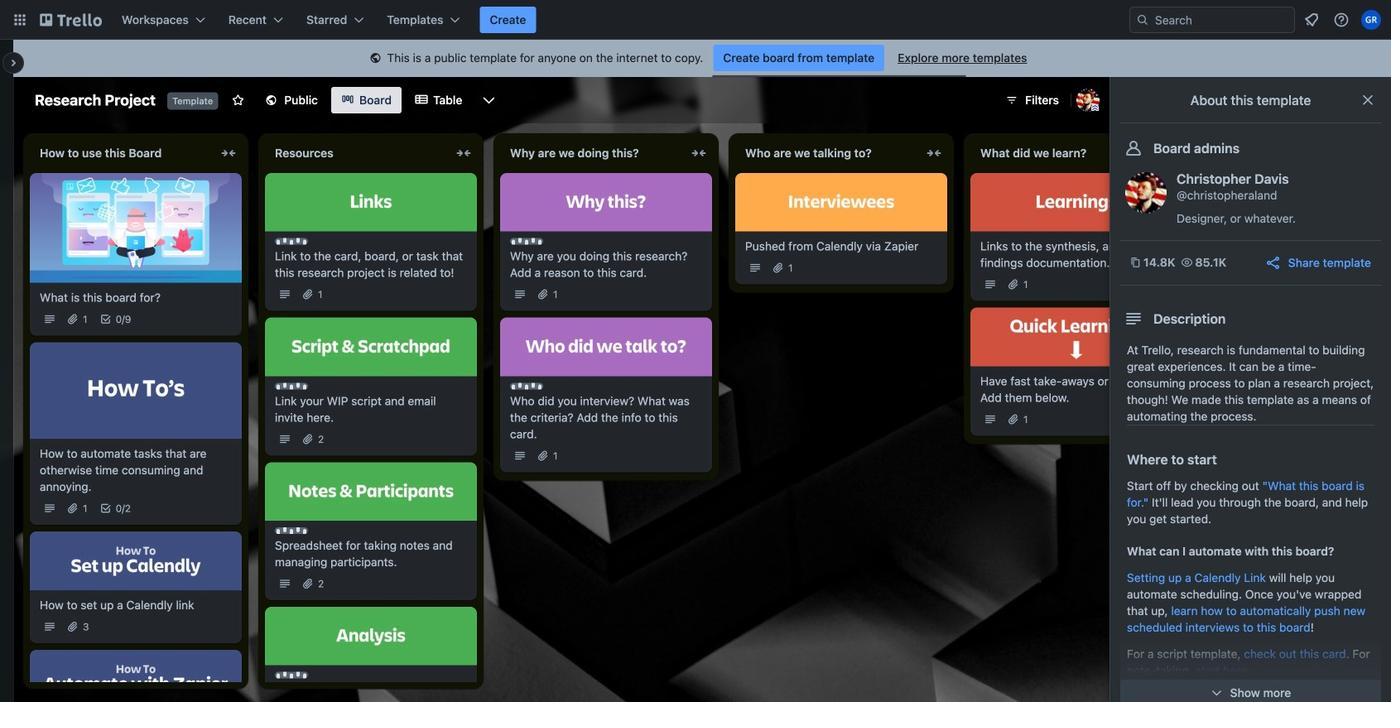 Task type: describe. For each thing, give the bounding box(es) containing it.
2 collapse list image from the left
[[454, 143, 474, 163]]

1 collapse list image from the left
[[219, 143, 239, 163]]

customize views image
[[481, 92, 497, 108]]

2 collapse list image from the left
[[924, 143, 944, 163]]

back to home image
[[40, 7, 102, 33]]

1 collapse list image from the left
[[689, 143, 709, 163]]

Search field
[[1150, 8, 1294, 31]]

Board name text field
[[27, 87, 164, 113]]

0 notifications image
[[1302, 10, 1322, 30]]



Task type: vqa. For each thing, say whether or not it's contained in the screenshot.
Open information menu image
yes



Task type: locate. For each thing, give the bounding box(es) containing it.
open information menu image
[[1333, 12, 1350, 28]]

this member is an admin of this board. image
[[1092, 104, 1099, 112]]

0 horizontal spatial collapse list image
[[219, 143, 239, 163]]

sm image
[[367, 51, 384, 67]]

None text field
[[265, 140, 451, 166], [500, 140, 686, 166], [735, 140, 921, 166], [971, 140, 1156, 166], [265, 140, 451, 166], [500, 140, 686, 166], [735, 140, 921, 166], [971, 140, 1156, 166]]

search image
[[1136, 13, 1150, 27]]

greg robinson (gregrobinson96) image
[[1362, 10, 1381, 30]]

primary element
[[0, 0, 1391, 40]]

color: black, title: "needs personalization" element
[[275, 238, 308, 245], [510, 238, 543, 245], [275, 383, 308, 390], [510, 383, 543, 390], [275, 528, 308, 534], [275, 672, 308, 679]]

star or unstar board image
[[231, 94, 245, 107]]

1 horizontal spatial collapse list image
[[454, 143, 474, 163]]

christopher davis (christopheraland) image
[[1126, 172, 1167, 214]]

0 horizontal spatial collapse list image
[[689, 143, 709, 163]]

1 horizontal spatial collapse list image
[[924, 143, 944, 163]]

collapse list image
[[689, 143, 709, 163], [924, 143, 944, 163]]

None text field
[[30, 140, 215, 166]]

christopher davis (christopheraland) image
[[1077, 89, 1100, 112]]

collapse list image
[[219, 143, 239, 163], [454, 143, 474, 163]]



